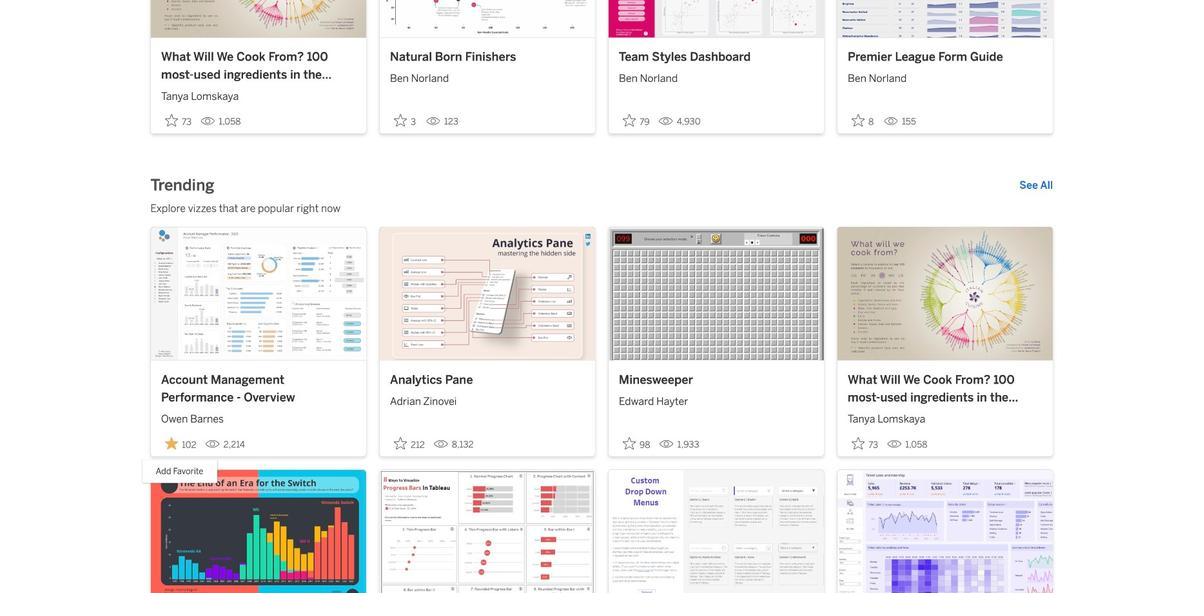 Task type: vqa. For each thing, say whether or not it's contained in the screenshot.
Explore Vizzes That Are Popular Right Now element
yes



Task type: locate. For each thing, give the bounding box(es) containing it.
Add Favorite button
[[161, 110, 196, 131], [390, 110, 421, 131], [619, 110, 654, 131], [848, 110, 879, 131], [390, 433, 429, 454], [619, 433, 655, 454], [848, 433, 883, 454]]

add favorite image
[[165, 114, 178, 127], [852, 114, 865, 127], [394, 437, 407, 450]]

add favorite image
[[394, 114, 407, 127], [623, 114, 636, 127], [623, 437, 636, 450], [852, 437, 865, 450]]

workbook thumbnail image
[[151, 0, 366, 37], [380, 0, 595, 37], [609, 0, 824, 37], [838, 0, 1054, 37], [151, 227, 366, 361], [380, 227, 595, 361], [609, 227, 824, 361], [838, 227, 1054, 361], [151, 470, 366, 594], [380, 470, 595, 594], [609, 470, 824, 594], [838, 470, 1054, 594]]

trending heading
[[151, 175, 215, 196]]



Task type: describe. For each thing, give the bounding box(es) containing it.
1 horizontal spatial add favorite image
[[394, 437, 407, 450]]

2 horizontal spatial add favorite image
[[852, 114, 865, 127]]

see all trending element
[[1020, 178, 1054, 193]]

explore vizzes that are popular right now element
[[151, 201, 1054, 216]]

Remove Favorite button
[[161, 433, 200, 454]]

remove favorite image
[[165, 437, 178, 450]]

0 horizontal spatial add favorite image
[[165, 114, 178, 127]]



